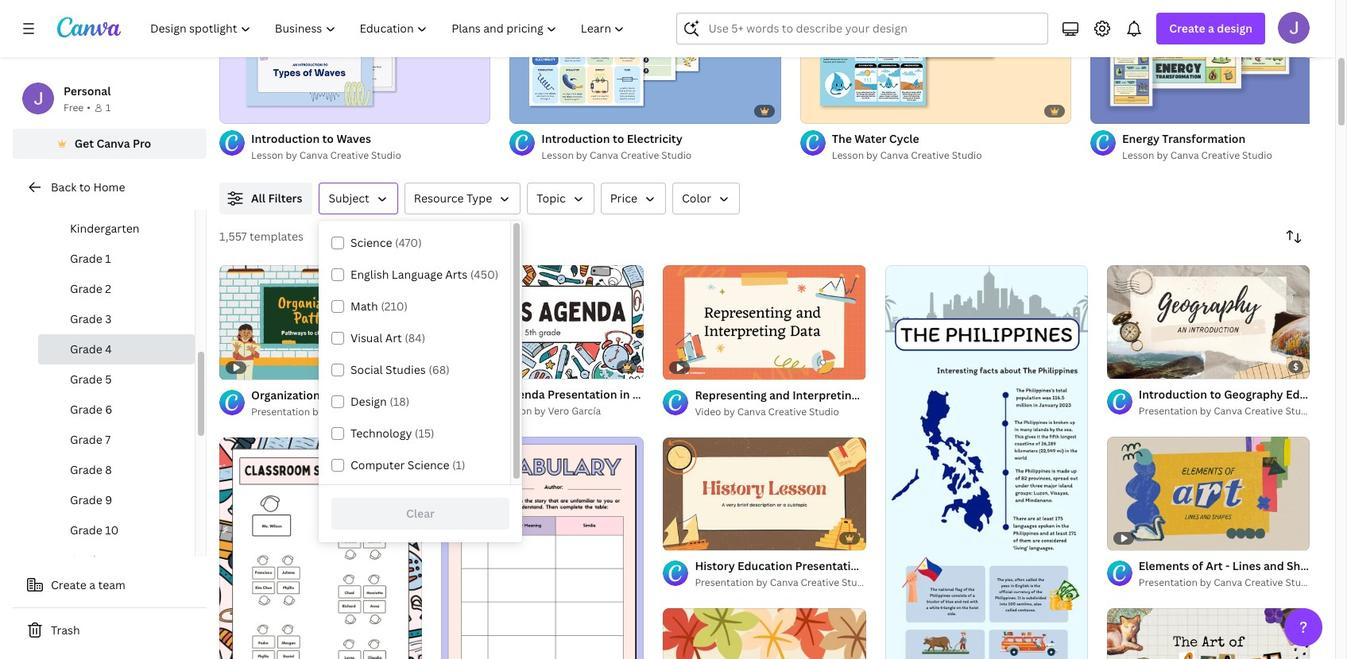 Task type: locate. For each thing, give the bounding box(es) containing it.
grade left 10
[[70, 523, 102, 538]]

resource type
[[414, 191, 492, 206]]

2 introduction from the left
[[542, 131, 610, 146]]

canva inside the get canva pro button
[[96, 136, 130, 151]]

1 vertical spatial science
[[408, 458, 450, 473]]

a inside dropdown button
[[1208, 21, 1215, 36]]

create a design
[[1170, 21, 1253, 36]]

to for home
[[79, 180, 91, 195]]

design
[[1217, 21, 1253, 36]]

lesson inside the water cycle lesson by canva creative studio
[[832, 149, 864, 162]]

grade down grade 8
[[70, 493, 102, 508]]

all
[[251, 191, 266, 206]]

to for waves
[[322, 131, 334, 146]]

grade 1
[[70, 251, 111, 266]]

0 horizontal spatial create
[[51, 578, 87, 593]]

lesson by canva creative studio link for introduction to electricity
[[542, 148, 781, 164]]

to left waves
[[322, 131, 334, 146]]

language
[[392, 267, 443, 282]]

9 inside grade 9 link
[[105, 493, 112, 508]]

classroom seating chart in white and pink doodle style image
[[219, 438, 422, 660]]

4
[[105, 342, 112, 357]]

lesson down the
[[832, 149, 864, 162]]

computer
[[351, 458, 405, 473]]

introduction
[[251, 131, 320, 146], [542, 131, 610, 146]]

2 lesson by canva creative studio link from the left
[[542, 148, 781, 164]]

1 horizontal spatial create
[[1170, 21, 1206, 36]]

6 grade from the top
[[70, 402, 102, 417]]

creative inside introduction to electricity lesson by canva creative studio
[[621, 149, 659, 162]]

1 vertical spatial of
[[681, 532, 690, 544]]

1 vertical spatial 9
[[105, 493, 112, 508]]

canva inside the water cycle lesson by canva creative studio
[[880, 149, 909, 162]]

0 horizontal spatial 9
[[105, 493, 112, 508]]

grade 9
[[70, 493, 112, 508]]

grade 2 link
[[38, 274, 195, 304]]

visual art (84)
[[351, 331, 425, 346]]

grade for grade 5
[[70, 372, 102, 387]]

class agenda presentation in white pink and blue doodle style presentation by vero garcía
[[473, 387, 813, 418]]

1 horizontal spatial of
[[1125, 360, 1134, 372]]

top level navigation element
[[140, 13, 639, 45]]

11 grade from the top
[[70, 553, 102, 568]]

canva inside introduction to waves lesson by canva creative studio
[[300, 149, 328, 162]]

grade for grade 9
[[70, 493, 102, 508]]

6
[[105, 402, 112, 417]]

1 of 9
[[1118, 360, 1142, 372]]

canva inside video by canva creative studio link
[[738, 405, 766, 419]]

energy transformation image
[[1091, 0, 1347, 124]]

1 for 1 of 9
[[1118, 360, 1123, 372]]

lesson by canva creative studio link
[[251, 148, 491, 164], [542, 148, 781, 164], [832, 148, 1072, 164], [1122, 148, 1347, 164]]

science up english
[[351, 235, 392, 250]]

grade 11
[[70, 553, 117, 568]]

of
[[1125, 360, 1134, 372], [681, 532, 690, 544]]

lesson by canva creative studio link down cycle
[[832, 148, 1072, 164]]

create
[[1170, 21, 1206, 36], [51, 578, 87, 593]]

style
[[785, 387, 813, 402]]

design (18)
[[351, 394, 410, 409]]

grade up "create a team"
[[70, 553, 102, 568]]

pro
[[133, 136, 151, 151]]

lesson by canva creative studio link down electricity
[[542, 148, 781, 164]]

clear
[[406, 506, 435, 522]]

1 lesson from the left
[[251, 149, 283, 162]]

free
[[64, 101, 84, 114]]

introduction up filters
[[251, 131, 320, 146]]

science left (1)
[[408, 458, 450, 473]]

10 grade from the top
[[70, 523, 102, 538]]

lesson down 'energy'
[[1122, 149, 1155, 162]]

kindergarten
[[70, 221, 140, 236]]

canva inside introduction to electricity lesson by canva creative studio
[[590, 149, 618, 162]]

lesson by canva creative studio link for energy transformation
[[1122, 148, 1347, 164]]

the water cycle link
[[832, 130, 1072, 148]]

2 horizontal spatial to
[[613, 131, 624, 146]]

studio inside energy transformation lesson by canva creative studio
[[1243, 149, 1273, 162]]

grade 4
[[70, 342, 112, 357]]

5 grade from the top
[[70, 372, 102, 387]]

14
[[692, 532, 702, 544]]

2 lesson from the left
[[542, 149, 574, 162]]

computer science (1)
[[351, 458, 465, 473]]

grade for grade 8
[[70, 463, 102, 478]]

all filters
[[251, 191, 302, 206]]

1 inside "link"
[[1118, 360, 1123, 372]]

1 horizontal spatial introduction
[[542, 131, 610, 146]]

lesson for the water cycle
[[832, 149, 864, 162]]

1 grade from the top
[[70, 251, 102, 266]]

to left electricity
[[613, 131, 624, 146]]

design
[[351, 394, 387, 409]]

3 lesson from the left
[[832, 149, 864, 162]]

1 lesson by canva creative studio link from the left
[[251, 148, 491, 164]]

grade for grade 6
[[70, 402, 102, 417]]

to inside introduction to waves lesson by canva creative studio
[[322, 131, 334, 146]]

1,557
[[219, 229, 247, 244]]

presentation by canva creative studio
[[1139, 405, 1316, 418], [251, 405, 428, 419], [695, 577, 872, 590], [1139, 577, 1316, 590]]

and
[[693, 387, 713, 402]]

7 grade from the top
[[70, 432, 102, 448]]

a
[[1208, 21, 1215, 36], [89, 578, 95, 593]]

introduction to waves image
[[219, 0, 491, 124]]

0 horizontal spatial to
[[79, 180, 91, 195]]

to for electricity
[[613, 131, 624, 146]]

(18)
[[390, 394, 410, 409]]

garcía
[[572, 405, 601, 418]]

0 horizontal spatial introduction
[[251, 131, 320, 146]]

0 vertical spatial 9
[[1136, 360, 1142, 372]]

0 vertical spatial create
[[1170, 21, 1206, 36]]

trash
[[51, 623, 80, 638]]

grade left 8
[[70, 463, 102, 478]]

the philippines infographic in blue white minimalist style image
[[885, 266, 1088, 660]]

3 grade from the top
[[70, 312, 102, 327]]

introduction inside introduction to electricity lesson by canva creative studio
[[542, 131, 610, 146]]

9 grade from the top
[[70, 493, 102, 508]]

class agenda presentation in white pink and blue doodle style image
[[441, 265, 644, 379]]

0 vertical spatial of
[[1125, 360, 1134, 372]]

water
[[855, 131, 887, 146]]

lesson up all filters button
[[251, 149, 283, 162]]

price
[[610, 191, 638, 206]]

grade 1 link
[[38, 244, 195, 274]]

by inside energy transformation lesson by canva creative studio
[[1157, 149, 1168, 162]]

4 grade from the top
[[70, 342, 102, 357]]

2 grade from the top
[[70, 281, 102, 297]]

create inside button
[[51, 578, 87, 593]]

1 vertical spatial create
[[51, 578, 87, 593]]

grade 10
[[70, 523, 119, 538]]

8 grade from the top
[[70, 463, 102, 478]]

grade 5 link
[[38, 365, 195, 395]]

None search field
[[677, 13, 1049, 45]]

energy transformation lesson by canva creative studio
[[1122, 131, 1273, 162]]

creative
[[330, 149, 369, 162], [621, 149, 659, 162], [911, 149, 950, 162], [1202, 149, 1240, 162], [1245, 405, 1283, 418], [357, 405, 396, 419], [768, 405, 807, 419], [801, 577, 840, 590], [1245, 577, 1283, 590]]

get canva pro button
[[13, 129, 207, 159]]

1 horizontal spatial a
[[1208, 21, 1215, 36]]

color button
[[673, 183, 740, 215]]

studio inside introduction to waves lesson by canva creative studio
[[371, 149, 401, 162]]

create left design
[[1170, 21, 1206, 36]]

1 horizontal spatial to
[[322, 131, 334, 146]]

•
[[87, 101, 91, 114]]

9 inside the 1 of 9 "link"
[[1136, 360, 1142, 372]]

create for create a team
[[51, 578, 87, 593]]

presentation
[[548, 387, 617, 402], [473, 405, 532, 418], [1139, 405, 1198, 418], [251, 405, 310, 419], [695, 577, 754, 590], [1139, 577, 1198, 590]]

1 vertical spatial a
[[89, 578, 95, 593]]

of for 9
[[1125, 360, 1134, 372]]

video by canva creative studio
[[695, 405, 839, 419]]

lesson inside introduction to waves lesson by canva creative studio
[[251, 149, 283, 162]]

grade left 3
[[70, 312, 102, 327]]

social
[[351, 363, 383, 378]]

to right back
[[79, 180, 91, 195]]

create inside dropdown button
[[1170, 21, 1206, 36]]

lesson by canva creative studio link down transformation
[[1122, 148, 1347, 164]]

1 horizontal spatial 9
[[1136, 360, 1142, 372]]

introduction up topic button
[[542, 131, 610, 146]]

0 vertical spatial a
[[1208, 21, 1215, 36]]

1 introduction from the left
[[251, 131, 320, 146]]

Search search field
[[709, 14, 1039, 44]]

lesson inside introduction to electricity lesson by canva creative studio
[[542, 149, 574, 162]]

a left design
[[1208, 21, 1215, 36]]

introduction inside introduction to waves lesson by canva creative studio
[[251, 131, 320, 146]]

to inside introduction to electricity lesson by canva creative studio
[[613, 131, 624, 146]]

class
[[473, 387, 502, 402]]

0 horizontal spatial science
[[351, 235, 392, 250]]

resource type button
[[405, 183, 521, 215]]

technology
[[351, 426, 412, 441]]

grade left 5
[[70, 372, 102, 387]]

grade 8 link
[[38, 456, 195, 486]]

science (470)
[[351, 235, 422, 250]]

agenda
[[504, 387, 545, 402]]

lesson
[[251, 149, 283, 162], [542, 149, 574, 162], [832, 149, 864, 162], [1122, 149, 1155, 162]]

the water cycle image
[[800, 0, 1072, 124]]

grade left 7
[[70, 432, 102, 448]]

a left team
[[89, 578, 95, 593]]

of inside "link"
[[1125, 360, 1134, 372]]

0 horizontal spatial of
[[681, 532, 690, 544]]

personal
[[64, 83, 111, 99]]

grade left 4
[[70, 342, 102, 357]]

lesson by canva creative studio link down waves
[[251, 148, 491, 164]]

get
[[74, 136, 94, 151]]

grade left "6"
[[70, 402, 102, 417]]

4 lesson from the left
[[1122, 149, 1155, 162]]

(470)
[[395, 235, 422, 250]]

a inside button
[[89, 578, 95, 593]]

math
[[351, 299, 378, 314]]

grade left 2
[[70, 281, 102, 297]]

grade up grade 2
[[70, 251, 102, 266]]

color
[[682, 191, 712, 206]]

lesson up topic
[[542, 149, 574, 162]]

(450)
[[470, 267, 499, 282]]

introduction to waves link
[[251, 130, 491, 148]]

4 lesson by canva creative studio link from the left
[[1122, 148, 1347, 164]]

0 horizontal spatial a
[[89, 578, 95, 593]]

create down grade 11
[[51, 578, 87, 593]]

vocabulary building reading worksheet colorful pastel table image
[[441, 437, 644, 660]]

energy transformation link
[[1122, 130, 1347, 148]]

grade 7
[[70, 432, 111, 448]]

english
[[351, 267, 389, 282]]

transformation
[[1163, 131, 1246, 146]]

1 of 14
[[674, 532, 702, 544]]

3 lesson by canva creative studio link from the left
[[832, 148, 1072, 164]]

waves
[[337, 131, 371, 146]]

to
[[322, 131, 334, 146], [613, 131, 624, 146], [79, 180, 91, 195]]

to inside "back to home" link
[[79, 180, 91, 195]]



Task type: describe. For each thing, give the bounding box(es) containing it.
1,557 templates
[[219, 229, 304, 244]]

get canva pro
[[74, 136, 151, 151]]

grade 9 link
[[38, 486, 195, 516]]

by inside class agenda presentation in white pink and blue doodle style presentation by vero garcía
[[534, 405, 546, 418]]

blue
[[716, 387, 741, 402]]

english language arts (450)
[[351, 267, 499, 282]]

create a team button
[[13, 570, 207, 602]]

10
[[105, 523, 119, 538]]

8
[[105, 463, 112, 478]]

creative inside the water cycle lesson by canva creative studio
[[911, 149, 950, 162]]

pre-school link
[[38, 184, 195, 214]]

by inside introduction to waves lesson by canva creative studio
[[286, 149, 297, 162]]

2
[[105, 281, 111, 297]]

team
[[98, 578, 126, 593]]

grade 7 link
[[38, 425, 195, 456]]

free •
[[64, 101, 91, 114]]

social studies (68)
[[351, 363, 450, 378]]

introduction to electricity image
[[510, 0, 781, 124]]

pre-school
[[70, 191, 128, 206]]

back
[[51, 180, 76, 195]]

video by canva creative studio link
[[695, 404, 866, 420]]

7
[[105, 432, 111, 448]]

Sort by button
[[1278, 221, 1310, 253]]

introduction to waves lesson by canva creative studio
[[251, 131, 401, 162]]

type
[[467, 191, 492, 206]]

presentation by vero garcía link
[[473, 404, 644, 420]]

create a team
[[51, 578, 126, 593]]

visual
[[351, 331, 383, 346]]

grade 8
[[70, 463, 112, 478]]

lesson by canva creative studio link for introduction to waves
[[251, 148, 491, 164]]

templates
[[250, 229, 304, 244]]

grade 10 link
[[38, 516, 195, 546]]

grade for grade 10
[[70, 523, 102, 538]]

clear button
[[332, 498, 510, 530]]

grade for grade 7
[[70, 432, 102, 448]]

resource
[[414, 191, 464, 206]]

lesson inside energy transformation lesson by canva creative studio
[[1122, 149, 1155, 162]]

subject button
[[319, 183, 398, 215]]

studio inside the water cycle lesson by canva creative studio
[[952, 149, 982, 162]]

grade 5
[[70, 372, 112, 387]]

all filters button
[[219, 183, 313, 215]]

studio inside introduction to electricity lesson by canva creative studio
[[662, 149, 692, 162]]

kindergarten link
[[38, 214, 195, 244]]

1 horizontal spatial science
[[408, 458, 450, 473]]

the
[[832, 131, 852, 146]]

1 for 1 of 14
[[674, 532, 679, 544]]

home
[[93, 180, 125, 195]]

(210)
[[381, 299, 408, 314]]

pink
[[667, 387, 690, 402]]

of for 14
[[681, 532, 690, 544]]

grade for grade 1
[[70, 251, 102, 266]]

studies
[[386, 363, 426, 378]]

fall time educational infographic in orange colors in a simple style image
[[663, 609, 866, 660]]

topic button
[[527, 183, 594, 215]]

(68)
[[429, 363, 450, 378]]

topic
[[537, 191, 566, 206]]

(84)
[[405, 331, 425, 346]]

grade 6 link
[[38, 395, 195, 425]]

lesson for introduction to electricity
[[542, 149, 574, 162]]

0 vertical spatial science
[[351, 235, 392, 250]]

create for create a design
[[1170, 21, 1206, 36]]

1 of 14 link
[[663, 437, 866, 552]]

grade for grade 11
[[70, 553, 102, 568]]

math (210)
[[351, 299, 408, 314]]

grade for grade 4
[[70, 342, 102, 357]]

5
[[105, 372, 112, 387]]

back to home link
[[13, 172, 207, 204]]

grade 11 link
[[38, 546, 195, 576]]

a for team
[[89, 578, 95, 593]]

white
[[633, 387, 664, 402]]

by inside the water cycle lesson by canva creative studio
[[867, 149, 878, 162]]

create a design button
[[1157, 13, 1266, 45]]

$
[[1294, 361, 1299, 373]]

in
[[620, 387, 630, 402]]

grade 3 link
[[38, 304, 195, 335]]

grade for grade 3
[[70, 312, 102, 327]]

art
[[385, 331, 402, 346]]

creative inside introduction to waves lesson by canva creative studio
[[330, 149, 369, 162]]

(1)
[[452, 458, 465, 473]]

video
[[695, 405, 721, 419]]

subject
[[329, 191, 370, 206]]

grade 6
[[70, 402, 112, 417]]

grade 3
[[70, 312, 112, 327]]

introduction for introduction to waves
[[251, 131, 320, 146]]

creative inside energy transformation lesson by canva creative studio
[[1202, 149, 1240, 162]]

electricity
[[627, 131, 683, 146]]

canva inside energy transformation lesson by canva creative studio
[[1171, 149, 1199, 162]]

back to home
[[51, 180, 125, 195]]

introduction for introduction to electricity
[[542, 131, 610, 146]]

introduction to electricity lesson by canva creative studio
[[542, 131, 692, 162]]

history education presentation skeleton in a brown beige yellow friendly handdrawn style image
[[663, 437, 866, 552]]

arts
[[445, 267, 468, 282]]

introduction to geography education presentation in a brown and beige scrapbook style image
[[1107, 265, 1310, 379]]

jacob simon image
[[1278, 12, 1310, 44]]

by inside introduction to electricity lesson by canva creative studio
[[576, 149, 588, 162]]

vero
[[548, 405, 569, 418]]

11
[[105, 553, 117, 568]]

filters
[[268, 191, 302, 206]]

energy
[[1122, 131, 1160, 146]]

technology (15)
[[351, 426, 435, 441]]

lesson for introduction to waves
[[251, 149, 283, 162]]

grade for grade 2
[[70, 281, 102, 297]]

1 of 9 link
[[1107, 265, 1310, 379]]

a for design
[[1208, 21, 1215, 36]]

1 for 1
[[106, 101, 111, 114]]

the water cycle lesson by canva creative studio
[[832, 131, 982, 162]]

(15)
[[415, 426, 435, 441]]

lesson by canva creative studio link for the water cycle
[[832, 148, 1072, 164]]



Task type: vqa. For each thing, say whether or not it's contained in the screenshot.
English Language Arts (+1) the English
no



